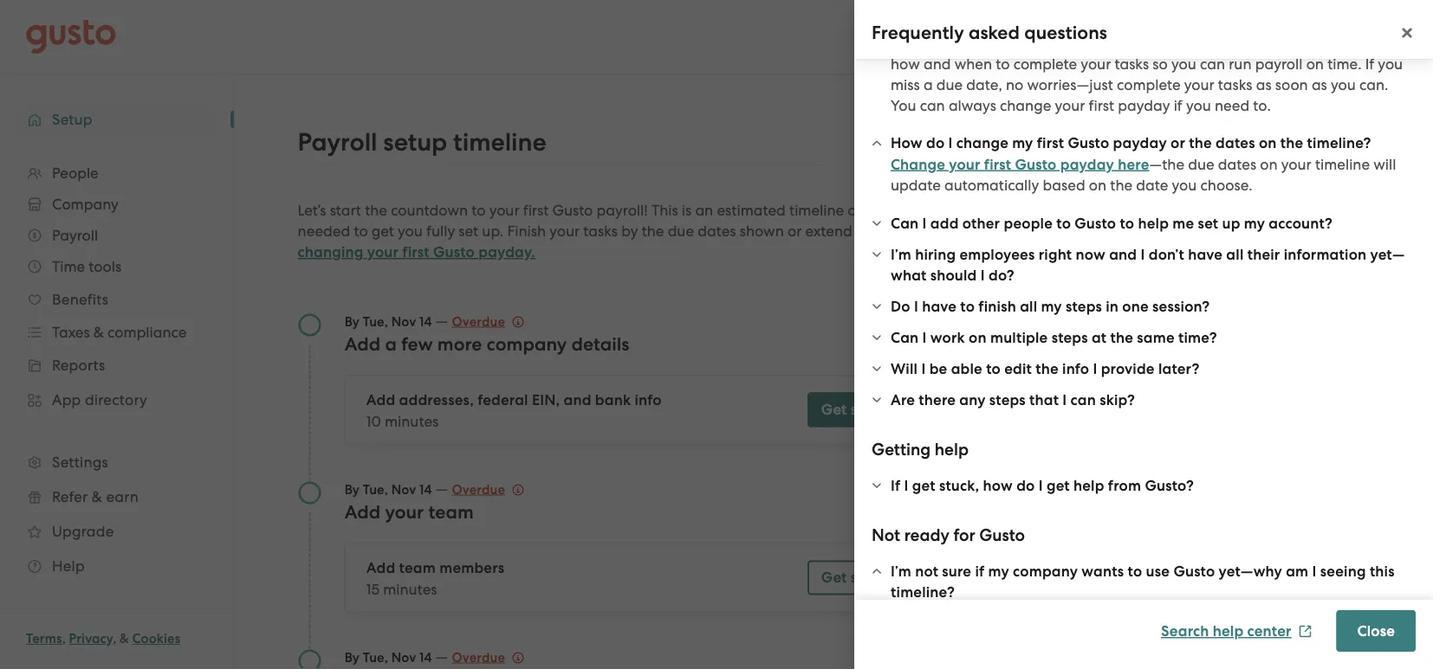 Task type: vqa. For each thing, say whether or not it's contained in the screenshot.
what to have ready at the right of page
yes



Task type: describe. For each thing, give the bounding box(es) containing it.
timeline inside let's start the countdown to your first gusto payroll! this is an estimated                     timeline of what's needed to get you fully set up.
[[790, 202, 844, 219]]

— for few
[[435, 312, 448, 330]]

2 vertical spatial can
[[1071, 392, 1096, 410]]

get started for second the get started button from the bottom
[[821, 401, 902, 419]]

refer & earn link
[[17, 482, 217, 513]]

1 vertical spatial payday
[[1113, 135, 1167, 153]]

0 vertical spatial company
[[487, 334, 567, 355]]

will
[[1374, 156, 1397, 173]]

company inside i'm not sure if my company wants to use gusto yet—why am i seeing this timeline?
[[1013, 563, 1078, 581]]

in
[[1106, 298, 1119, 316]]

3 tue, from the top
[[363, 650, 388, 666]]

shown
[[740, 223, 784, 240]]

people
[[1004, 215, 1053, 233]]

account?
[[1269, 215, 1333, 233]]

gusto inside let's start the countdown to your first gusto payroll! this is an estimated                     timeline of what's needed to get you fully set up.
[[552, 202, 593, 219]]

if inside the due dates on the timeline are estimates. use them to help you plan for how and when to complete your tasks so you can run payroll on time. if you miss a due date, no worries—just complete your tasks as soon as you can. you can always change your first payday if you need to.
[[1366, 55, 1375, 73]]

the inside the due dates on the timeline are estimates. use them to help you plan for how and when to complete your tasks so you can run payroll on time. if you miss a due date, no worries—just complete your tasks as soon as you can. you can always change your first payday if you need to.
[[1013, 35, 1035, 52]]

information
[[1284, 246, 1367, 264]]

use
[[1146, 563, 1170, 581]]

up for for
[[1121, 292, 1139, 309]]

2 vertical spatial steps
[[990, 392, 1026, 410]]

not
[[872, 527, 901, 546]]

or for payday
[[1171, 135, 1186, 153]]

setup
[[52, 111, 93, 128]]

payroll
[[298, 127, 377, 157]]

let's start the countdown to your first gusto payroll! this is an estimated                     timeline of what's needed to get you fully set up.
[[298, 202, 909, 240]]

them inside finish your tasks by the due dates shown or extend them by changing your first gusto payday.
[[856, 223, 892, 240]]

0 vertical spatial team
[[428, 502, 474, 523]]

—the
[[1150, 156, 1185, 173]]

close
[[1358, 623, 1395, 640]]

frequently asked questions
[[872, 22, 1108, 44]]

edit
[[1005, 361, 1032, 378]]

your down are
[[1081, 55, 1111, 73]]

will
[[891, 361, 918, 378]]

first inside download our handy checklist of everything you'll need to get set up for your first payroll.
[[1199, 292, 1224, 309]]

gusto inside button
[[1015, 156, 1057, 174]]

cookies button
[[132, 629, 181, 650]]

run
[[1229, 55, 1252, 73]]

1 vertical spatial checklist
[[1217, 320, 1277, 338]]

due up always
[[937, 76, 963, 94]]

at
[[1092, 329, 1107, 347]]

i left work
[[923, 329, 927, 347]]

me
[[1173, 215, 1195, 233]]

to up right
[[1057, 215, 1071, 233]]

your right changing
[[367, 244, 399, 261]]

i right stuck,
[[1039, 478, 1043, 495]]

what
[[1121, 220, 1164, 240]]

3 nov from the top
[[391, 650, 416, 666]]

be
[[930, 361, 948, 378]]

checklist inside download our handy checklist of everything you'll need to get set up for your first payroll.
[[1269, 250, 1327, 268]]

hiring
[[915, 246, 956, 264]]

what to have ready
[[1121, 220, 1275, 240]]

change inside the due dates on the timeline are estimates. use them to help you plan for how and when to complete your tasks so you can run payroll on time. if you miss a due date, no worries—just complete your tasks as soon as you can. you can always change your first payday if you need to.
[[1000, 97, 1052, 114]]

1 horizontal spatial timeline?
[[1307, 135, 1372, 153]]

0 vertical spatial ready
[[1230, 220, 1275, 240]]

getting help
[[872, 441, 969, 461]]

i right that at the bottom right of page
[[1063, 392, 1067, 410]]

due inside —the due dates on your timeline will update automatically based on the date you choose.
[[1188, 156, 1215, 173]]

how do i change my first gusto payday or the dates on the timeline?
[[891, 135, 1372, 153]]

the right edit
[[1036, 361, 1059, 378]]

minutes inside add addresses, federal ein, and bank info 10 minutes
[[385, 413, 439, 430]]

your inside —the due dates on your timeline will update automatically based on the date you choose.
[[1282, 156, 1312, 173]]

the
[[891, 35, 916, 52]]

refer & earn
[[52, 489, 139, 506]]

to up i'm hiring employees right now and i don't have all their information yet— what should i do?
[[1120, 215, 1135, 233]]

i'm for i'm not sure if my company wants to use gusto yet—why am i seeing this timeline?
[[891, 563, 912, 581]]

not ready for gusto
[[872, 527, 1025, 546]]

the inside —the due dates on your timeline will update automatically based on the date you choose.
[[1111, 177, 1133, 195]]

get for 2nd the get started button from the top
[[821, 569, 847, 587]]

download for download checklist
[[1141, 320, 1214, 338]]

payroll.
[[1228, 292, 1279, 309]]

1 vertical spatial change
[[957, 135, 1009, 153]]

worries—just
[[1027, 76, 1114, 94]]

privacy
[[69, 632, 113, 647]]

search help center link
[[1161, 623, 1313, 641]]

first inside the due dates on the timeline are estimates. use them to help you plan for how and when to complete your tasks so you can run payroll on time. if you miss a due date, no worries—just complete your tasks as soon as you can. you can always change your first payday if you need to.
[[1089, 97, 1115, 114]]

benefits
[[52, 291, 108, 309]]

plan
[[1344, 35, 1375, 52]]

to up up.
[[472, 202, 486, 219]]

2 horizontal spatial can
[[1200, 55, 1225, 73]]

when
[[955, 55, 992, 73]]

can for can i add other people to gusto to help me set up my account?
[[891, 215, 919, 233]]

choose.
[[1201, 177, 1253, 195]]

my up can i work on multiple steps at the same time? on the right of page
[[1041, 298, 1062, 316]]

to inside download our handy checklist of everything you'll need to get set up for your first payroll.
[[1274, 271, 1288, 289]]

the inside finish your tasks by the due dates shown or extend them by changing your first gusto payday.
[[642, 223, 664, 240]]

10
[[366, 413, 381, 430]]

you inside —the due dates on your timeline will update automatically based on the date you choose.
[[1172, 177, 1197, 195]]

of inside download our handy checklist of everything you'll need to get set up for your first payroll.
[[1330, 250, 1344, 268]]

sure
[[942, 563, 972, 581]]

overdue button for team
[[452, 480, 524, 501]]

date,
[[967, 76, 1003, 94]]

time?
[[1179, 329, 1218, 347]]

1 , from the left
[[62, 632, 66, 647]]

i'm for i'm hiring employees right now and i don't have all their information yet— what should i do?
[[891, 246, 912, 264]]

here
[[1118, 156, 1150, 174]]

1 vertical spatial &
[[120, 632, 129, 647]]

any
[[960, 392, 986, 410]]

account menu element
[[1099, 0, 1407, 74]]

set for can i add other people to gusto to help me set up my account?
[[1198, 215, 1219, 233]]

2 by from the left
[[895, 223, 912, 240]]

tue, for a
[[363, 314, 388, 330]]

have for do i have to finish all my steps in one session?
[[922, 298, 957, 316]]

dates inside finish your tasks by the due dates shown or extend them by changing your first gusto payday.
[[698, 223, 736, 240]]

get left from
[[1047, 478, 1070, 495]]

soon
[[1276, 76, 1308, 94]]

i left "don't"
[[1141, 246, 1145, 264]]

your down worries—just at the top
[[1055, 97, 1085, 114]]

you up can.
[[1378, 55, 1403, 73]]

refer
[[52, 489, 88, 506]]

to left finish on the top right
[[961, 298, 975, 316]]

i down always
[[949, 135, 953, 153]]

due inside finish your tasks by the due dates shown or extend them by changing your first gusto payday.
[[668, 223, 694, 240]]

what's
[[865, 202, 909, 219]]

to up "don't"
[[1168, 220, 1184, 240]]

timeline right "setup"
[[453, 127, 547, 157]]

gusto navigation element
[[0, 75, 234, 612]]

add
[[931, 215, 959, 233]]

0 vertical spatial steps
[[1066, 298, 1102, 316]]

i down at
[[1093, 361, 1098, 378]]

fully
[[426, 223, 455, 240]]

1 vertical spatial how
[[983, 478, 1013, 495]]

do i have to finish all my steps in one session?
[[891, 298, 1210, 316]]

add your team
[[345, 502, 474, 523]]

add for add addresses, federal ein, and bank info 10 minutes
[[366, 392, 396, 410]]

extend
[[806, 223, 853, 240]]

always
[[949, 97, 997, 114]]

changing
[[298, 244, 364, 261]]

how
[[891, 135, 923, 153]]

now
[[1076, 246, 1106, 264]]

can for can i work on multiple steps at the same time?
[[891, 329, 919, 347]]

you inside let's start the countdown to your first gusto payroll! this is an estimated                     timeline of what's needed to get you fully set up.
[[398, 223, 423, 240]]

this
[[652, 202, 678, 219]]

right
[[1039, 246, 1072, 264]]

you down the use
[[1186, 97, 1211, 114]]

the inside let's start the countdown to your first gusto payroll! this is an estimated                     timeline of what's needed to get you fully set up.
[[365, 202, 387, 219]]

help inside the due dates on the timeline are estimates. use them to help you plan for how and when to complete your tasks so you can run payroll on time. if you miss a due date, no worries—just complete your tasks as soon as you can. you can always change your first payday if you need to.
[[1282, 35, 1312, 52]]

if i get stuck, how do i get help from gusto?
[[891, 478, 1194, 495]]

your down the use
[[1185, 76, 1215, 94]]

terms
[[26, 632, 62, 647]]

i left the be
[[922, 361, 926, 378]]

home image
[[26, 20, 116, 54]]

estimated
[[717, 202, 786, 219]]

get left stuck,
[[912, 478, 936, 495]]

your up "add team members 15 minutes"
[[385, 502, 424, 523]]

1 vertical spatial if
[[891, 478, 901, 495]]

14 for team
[[420, 482, 432, 498]]

1 vertical spatial steps
[[1052, 329, 1088, 347]]

15
[[366, 581, 380, 598]]

more
[[438, 334, 482, 355]]

ein,
[[532, 392, 560, 410]]

first up change your first gusto payday here
[[1037, 135, 1064, 153]]

to up no
[[996, 55, 1010, 73]]

by tue, nov 14 — for your
[[345, 481, 452, 498]]

i down getting
[[904, 478, 909, 495]]

my up change your first gusto payday here
[[1012, 135, 1033, 153]]

get for second the get started button from the bottom
[[821, 401, 847, 419]]

for inside the due dates on the timeline are estimates. use them to help you plan for how and when to complete your tasks so you can run payroll on time. if you miss a due date, no worries—just complete your tasks as soon as you can. you can always change your first payday if you need to.
[[1379, 35, 1398, 52]]

setup link
[[17, 104, 217, 135]]

first inside button
[[984, 156, 1012, 174]]

asked
[[969, 22, 1020, 44]]

changing your first gusto payday. button
[[298, 242, 536, 263]]

payroll setup timeline
[[298, 127, 547, 157]]

terms , privacy , & cookies
[[26, 632, 181, 647]]

let's
[[298, 202, 326, 219]]

upgrade
[[52, 523, 114, 541]]

by for add a few more company details
[[345, 314, 360, 330]]

up for my
[[1222, 215, 1241, 233]]

2 , from the left
[[113, 632, 116, 647]]

the down soon
[[1281, 135, 1304, 153]]

3 by tue, nov 14 — from the top
[[345, 649, 452, 666]]

help link
[[17, 551, 217, 582]]

privacy link
[[69, 632, 113, 647]]

a inside the due dates on the timeline are estimates. use them to help you plan for how and when to complete your tasks so you can run payroll on time. if you miss a due date, no worries—just complete your tasks as soon as you can. you can always change your first payday if you need to.
[[924, 76, 933, 94]]

start
[[330, 202, 361, 219]]

yet—why
[[1219, 563, 1283, 581]]

i right do on the top of the page
[[914, 298, 919, 316]]

questions
[[1025, 22, 1108, 44]]

add a few more company details
[[345, 334, 630, 355]]

& inside gusto navigation 'element'
[[92, 489, 102, 506]]

help left me at the right top of the page
[[1138, 215, 1169, 233]]

reports link
[[17, 350, 217, 381]]

to inside i'm not sure if my company wants to use gusto yet—why am i seeing this timeline?
[[1128, 563, 1143, 581]]

miss
[[891, 76, 920, 94]]

multiple
[[991, 329, 1048, 347]]

0 horizontal spatial a
[[385, 334, 397, 355]]

— for team
[[435, 481, 448, 498]]

the due dates on the timeline are estimates. use them to help you plan for how and when to complete your tasks so you can run payroll on time. if you miss a due date, no worries—just complete your tasks as soon as you can. you can always change your first payday if you need to.
[[891, 35, 1403, 114]]

need inside the due dates on the timeline are estimates. use them to help you plan for how and when to complete your tasks so you can run payroll on time. if you miss a due date, no worries—just complete your tasks as soon as you can. you can always change your first payday if you need to.
[[1215, 97, 1250, 114]]

to left edit
[[986, 361, 1001, 378]]

gusto inside i'm not sure if my company wants to use gusto yet—why am i seeing this timeline?
[[1174, 563, 1215, 581]]

can i add other people to gusto to help me set up my account?
[[891, 215, 1333, 233]]

download checklist
[[1141, 320, 1277, 338]]

help up stuck,
[[935, 441, 969, 461]]

timeline inside the due dates on the timeline are estimates. use them to help you plan for how and when to complete your tasks so you can run payroll on time. if you miss a due date, no worries—just complete your tasks as soon as you can. you can always change your first payday if you need to.
[[1039, 35, 1094, 52]]

0 vertical spatial tasks
[[1115, 55, 1149, 73]]



Task type: locate. For each thing, give the bounding box(es) containing it.
1 horizontal spatial set
[[1198, 215, 1219, 233]]

your right finish
[[550, 223, 580, 240]]

2 — from the top
[[435, 481, 448, 498]]

2 vertical spatial nov
[[391, 650, 416, 666]]

set down information
[[1318, 271, 1338, 289]]

2 get started from the top
[[821, 569, 902, 587]]

1 horizontal spatial for
[[1142, 292, 1161, 309]]

started
[[851, 401, 902, 419], [851, 569, 902, 587]]

gusto?
[[1145, 478, 1194, 495]]

need left to. at right top
[[1215, 97, 1250, 114]]

1 vertical spatial minutes
[[383, 581, 437, 598]]

get inside let's start the countdown to your first gusto payroll! this is an estimated                     timeline of what's needed to get you fully set up.
[[372, 223, 394, 240]]

company left wants
[[1013, 563, 1078, 581]]

is
[[682, 202, 692, 219]]

info inside add addresses, federal ein, and bank info 10 minutes
[[635, 392, 662, 410]]

complete
[[1014, 55, 1077, 73], [1117, 76, 1181, 94]]

team left members
[[399, 560, 436, 578]]

by tue, nov 14 — up few
[[345, 312, 452, 330]]

0 vertical spatial nov
[[391, 314, 416, 330]]

my up their
[[1244, 215, 1265, 233]]

2 vertical spatial for
[[954, 527, 976, 546]]

there
[[919, 392, 956, 410]]

1 horizontal spatial do
[[1017, 478, 1035, 495]]

or for shown
[[788, 223, 802, 240]]

based
[[1043, 177, 1086, 195]]

list containing benefits
[[0, 158, 234, 584]]

0 vertical spatial info
[[1063, 361, 1090, 378]]

info right the 'bank'
[[635, 392, 662, 410]]

everything
[[1121, 271, 1193, 289]]

handy
[[1222, 250, 1265, 268]]

no
[[1006, 76, 1024, 94]]

1 horizontal spatial how
[[983, 478, 1013, 495]]

you down —the
[[1172, 177, 1197, 195]]

or inside the dialog main content element
[[1171, 135, 1186, 153]]

timeline? down can.
[[1307, 135, 1372, 153]]

them down what's at the top right of the page
[[856, 223, 892, 240]]

minutes inside "add team members 15 minutes"
[[383, 581, 437, 598]]

dialog main content element
[[855, 12, 1433, 670]]

0 vertical spatial complete
[[1014, 55, 1077, 73]]

i left add
[[923, 215, 927, 233]]

and inside add addresses, federal ein, and bank info 10 minutes
[[564, 392, 592, 410]]

a right miss
[[924, 76, 933, 94]]

1 horizontal spatial up
[[1222, 215, 1241, 233]]

payroll!
[[597, 202, 648, 219]]

timeline inside —the due dates on your timeline will update automatically based on the date you choose.
[[1316, 156, 1370, 173]]

up.
[[482, 223, 504, 240]]

add inside "add team members 15 minutes"
[[366, 560, 396, 578]]

started down not
[[851, 569, 902, 587]]

2 vertical spatial have
[[922, 298, 957, 316]]

can left skip?
[[1071, 392, 1096, 410]]

by tue, nov 14 —
[[345, 312, 452, 330], [345, 481, 452, 498], [345, 649, 452, 666]]

your inside let's start the countdown to your first gusto payroll! this is an estimated                     timeline of what's needed to get you fully set up.
[[489, 202, 520, 219]]

list
[[0, 158, 234, 584]]

1 vertical spatial do
[[1017, 478, 1035, 495]]

1 horizontal spatial complete
[[1117, 76, 1181, 94]]

14 up few
[[420, 314, 432, 330]]

cookies
[[132, 632, 181, 647]]

1 vertical spatial or
[[788, 223, 802, 240]]

0 vertical spatial for
[[1379, 35, 1398, 52]]

first up finish
[[523, 202, 549, 219]]

get inside download our handy checklist of everything you'll need to get set up for your first payroll.
[[1292, 271, 1314, 289]]

can.
[[1360, 76, 1389, 94]]

1 by from the left
[[622, 223, 638, 240]]

of inside let's start the countdown to your first gusto payroll! this is an estimated                     timeline of what's needed to get you fully set up.
[[848, 202, 862, 219]]

0 vertical spatial do
[[926, 135, 945, 153]]

reports
[[52, 357, 105, 374]]

0 vertical spatial up
[[1222, 215, 1241, 233]]

set inside let's start the countdown to your first gusto payroll! this is an estimated                     timeline of what's needed to get you fully set up.
[[459, 223, 479, 240]]

2 i'm from the top
[[891, 563, 912, 581]]

1 tue, from the top
[[363, 314, 388, 330]]

for up sure
[[954, 527, 976, 546]]

0 vertical spatial can
[[1200, 55, 1225, 73]]

0 horizontal spatial or
[[788, 223, 802, 240]]

timeline up the extend
[[790, 202, 844, 219]]

as
[[1256, 76, 1272, 94], [1312, 76, 1328, 94]]

0 horizontal spatial if
[[975, 563, 985, 581]]

2 nov from the top
[[391, 482, 416, 498]]

1 horizontal spatial company
[[1013, 563, 1078, 581]]

1 horizontal spatial them
[[1225, 35, 1261, 52]]

can up will
[[891, 329, 919, 347]]

later?
[[1159, 361, 1200, 378]]

download inside download our handy checklist of everything you'll need to get set up for your first payroll.
[[1121, 250, 1192, 268]]

can
[[1200, 55, 1225, 73], [920, 97, 945, 114], [1071, 392, 1096, 410]]

1 horizontal spatial of
[[1330, 250, 1344, 268]]

14 up the add your team
[[420, 482, 432, 498]]

nov for a
[[391, 314, 416, 330]]

provide
[[1101, 361, 1155, 378]]

&
[[92, 489, 102, 506], [120, 632, 129, 647]]

1 vertical spatial if
[[975, 563, 985, 581]]

the up choose.
[[1189, 135, 1212, 153]]

1 vertical spatial i'm
[[891, 563, 912, 581]]

same
[[1137, 329, 1175, 347]]

1 horizontal spatial if
[[1366, 55, 1375, 73]]

search
[[1161, 623, 1209, 641]]

if
[[1174, 97, 1183, 114], [975, 563, 985, 581]]

tue, for your
[[363, 482, 388, 498]]

0 vertical spatial or
[[1171, 135, 1186, 153]]

nov up the add your team
[[391, 482, 416, 498]]

add addresses, federal ein, and bank info 10 minutes
[[366, 392, 662, 430]]

1 vertical spatial by tue, nov 14 —
[[345, 481, 452, 498]]

session?
[[1153, 298, 1210, 316]]

3 overdue from the top
[[452, 650, 505, 666]]

0 vertical spatial payday
[[1118, 97, 1170, 114]]

2 started from the top
[[851, 569, 902, 587]]

overdue for team
[[452, 482, 505, 498]]

2 14 from the top
[[420, 482, 432, 498]]

app directory link
[[17, 385, 217, 416]]

1 14 from the top
[[420, 314, 432, 330]]

nov up few
[[391, 314, 416, 330]]

date
[[1137, 177, 1169, 195]]

& left the cookies button
[[120, 632, 129, 647]]

1 as from the left
[[1256, 76, 1272, 94]]

have up our
[[1187, 220, 1226, 240]]

0 horizontal spatial set
[[459, 223, 479, 240]]

0 horizontal spatial ,
[[62, 632, 66, 647]]

1 get from the top
[[821, 401, 847, 419]]

set inside the dialog main content element
[[1198, 215, 1219, 233]]

nov for your
[[391, 482, 416, 498]]

will i be able to edit the info i provide later?
[[891, 361, 1200, 378]]

first inside finish your tasks by the due dates shown or extend them by changing your first gusto payday.
[[402, 244, 430, 261]]

set for download our handy checklist of everything you'll need to get set up for your first payroll.
[[1318, 271, 1338, 289]]

0 horizontal spatial can
[[920, 97, 945, 114]]

set right me at the right top of the page
[[1198, 215, 1219, 233]]

checklist down the payroll.
[[1217, 320, 1277, 338]]

2 horizontal spatial for
[[1379, 35, 1398, 52]]

2 vertical spatial —
[[435, 649, 448, 666]]

2 by tue, nov 14 — from the top
[[345, 481, 452, 498]]

started for second the get started button from the bottom
[[851, 401, 902, 419]]

0 horizontal spatial &
[[92, 489, 102, 506]]

2 vertical spatial 14
[[420, 650, 432, 666]]

able
[[951, 361, 983, 378]]

3 by from the top
[[345, 650, 360, 666]]

0 vertical spatial all
[[1227, 246, 1244, 264]]

get down information
[[1292, 271, 1314, 289]]

0 vertical spatial and
[[924, 55, 951, 73]]

first
[[1089, 97, 1115, 114], [1037, 135, 1064, 153], [984, 156, 1012, 174], [523, 202, 549, 219], [402, 244, 430, 261], [1199, 292, 1224, 309]]

0 horizontal spatial tasks
[[584, 223, 618, 240]]

get started for 2nd the get started button from the top
[[821, 569, 902, 587]]

2 as from the left
[[1312, 76, 1328, 94]]

1 horizontal spatial by
[[895, 223, 912, 240]]

payday inside the due dates on the timeline are estimates. use them to help you plan for how and when to complete your tasks so you can run payroll on time. if you miss a due date, no worries—just complete your tasks as soon as you can. you can always change your first payday if you need to.
[[1118, 97, 1170, 114]]

1 vertical spatial for
[[1142, 292, 1161, 309]]

can down the use
[[1200, 55, 1225, 73]]

i'm inside i'm hiring employees right now and i don't have all their information yet— what should i do?
[[891, 246, 912, 264]]

frequently asked questions dialog
[[855, 0, 1433, 670]]

overdue for few
[[452, 314, 505, 330]]

faqs button
[[1328, 130, 1384, 151]]

2 horizontal spatial tasks
[[1218, 76, 1253, 94]]

1 vertical spatial overdue
[[452, 482, 505, 498]]

1 vertical spatial up
[[1121, 292, 1139, 309]]

complete up worries—just at the top
[[1014, 55, 1077, 73]]

yet—
[[1371, 246, 1405, 264]]

of left what's at the top right of the page
[[848, 202, 862, 219]]

ready inside the dialog main content element
[[904, 527, 950, 546]]

1 vertical spatial can
[[891, 329, 919, 347]]

tasks down payroll!
[[584, 223, 618, 240]]

timeline
[[1039, 35, 1094, 52], [453, 127, 547, 157], [1316, 156, 1370, 173], [790, 202, 844, 219]]

payday inside button
[[1061, 156, 1114, 174]]

for inside download our handy checklist of everything you'll need to get set up for your first payroll.
[[1142, 292, 1161, 309]]

payroll
[[1256, 55, 1303, 73]]

info inside the dialog main content element
[[1063, 361, 1090, 378]]

have inside i'm hiring employees right now and i don't have all their information yet— what should i do?
[[1188, 246, 1223, 264]]

center
[[1248, 623, 1292, 641]]

do?
[[989, 267, 1015, 285]]

terms link
[[26, 632, 62, 647]]

0 vertical spatial by tue, nov 14 —
[[345, 312, 452, 330]]

overdue button
[[452, 312, 524, 332], [452, 480, 524, 501], [452, 648, 524, 669]]

1 get started from the top
[[821, 401, 902, 419]]

if inside i'm not sure if my company wants to use gusto yet—why am i seeing this timeline?
[[975, 563, 985, 581]]

1 vertical spatial company
[[1013, 563, 1078, 581]]

1 can from the top
[[891, 215, 919, 233]]

tue, down changing your first gusto payday. button
[[363, 314, 388, 330]]

2 can from the top
[[891, 329, 919, 347]]

the down here
[[1111, 177, 1133, 195]]

tue,
[[363, 314, 388, 330], [363, 482, 388, 498], [363, 650, 388, 666]]

as right soon
[[1312, 76, 1328, 94]]

search help center
[[1161, 623, 1292, 641]]

first inside let's start the countdown to your first gusto payroll! this is an estimated                     timeline of what's needed to get you fully set up.
[[523, 202, 549, 219]]

1 vertical spatial started
[[851, 569, 902, 587]]

add for add team members 15 minutes
[[366, 560, 396, 578]]

can down "update"
[[891, 215, 919, 233]]

payday up based
[[1061, 156, 1114, 174]]

2 vertical spatial tasks
[[584, 223, 618, 240]]

the up no
[[1013, 35, 1035, 52]]

tasks inside finish your tasks by the due dates shown or extend them by changing your first gusto payday.
[[584, 223, 618, 240]]

1 overdue button from the top
[[452, 312, 524, 332]]

other
[[963, 215, 1000, 233]]

0 vertical spatial 14
[[420, 314, 432, 330]]

0 vertical spatial if
[[1174, 97, 1183, 114]]

0 horizontal spatial if
[[891, 478, 901, 495]]

how right stuck,
[[983, 478, 1013, 495]]

first down worries—just at the top
[[1089, 97, 1115, 114]]

1 by from the top
[[345, 314, 360, 330]]

settings link
[[17, 447, 217, 478]]

and inside i'm hiring employees right now and i don't have all their information yet— what should i do?
[[1109, 246, 1137, 264]]

help left from
[[1074, 478, 1105, 495]]

1 vertical spatial have
[[1188, 246, 1223, 264]]

get started
[[821, 401, 902, 419], [821, 569, 902, 587]]

or right shown
[[788, 223, 802, 240]]

1 vertical spatial of
[[1330, 250, 1344, 268]]

by tue, nov 14 — up the add your team
[[345, 481, 452, 498]]

1 vertical spatial tue,
[[363, 482, 388, 498]]

1 started from the top
[[851, 401, 902, 419]]

0 vertical spatial overdue
[[452, 314, 505, 330]]

2 get from the top
[[821, 569, 847, 587]]

skip?
[[1100, 392, 1135, 410]]

how up miss
[[891, 55, 920, 73]]

to up payroll
[[1264, 35, 1279, 52]]

i left do?
[[981, 267, 985, 285]]

0 vertical spatial —
[[435, 312, 448, 330]]

timeline? down not
[[891, 584, 955, 602]]

my inside i'm not sure if my company wants to use gusto yet—why am i seeing this timeline?
[[989, 563, 1010, 581]]

if inside the due dates on the timeline are estimates. use them to help you plan for how and when to complete your tasks so you can run payroll on time. if you miss a due date, no worries—just complete your tasks as soon as you can. you can always change your first payday if you need to.
[[1174, 97, 1183, 114]]

or inside finish your tasks by the due dates shown or extend them by changing your first gusto payday.
[[788, 223, 802, 240]]

of
[[848, 202, 862, 219], [1330, 250, 1344, 268]]

faqs
[[1349, 132, 1384, 150]]

the
[[1013, 35, 1035, 52], [1189, 135, 1212, 153], [1281, 135, 1304, 153], [1111, 177, 1133, 195], [365, 202, 387, 219], [642, 223, 664, 240], [1111, 329, 1134, 347], [1036, 361, 1059, 378]]

all inside i'm hiring employees right now and i don't have all their information yet— what should i do?
[[1227, 246, 1244, 264]]

should
[[931, 267, 977, 285]]

my
[[1012, 135, 1033, 153], [1244, 215, 1265, 233], [1041, 298, 1062, 316], [989, 563, 1010, 581]]

are
[[891, 392, 915, 410]]

minutes down addresses, on the left bottom
[[385, 413, 439, 430]]

to
[[1264, 35, 1279, 52], [996, 55, 1010, 73], [472, 202, 486, 219], [1057, 215, 1071, 233], [1120, 215, 1135, 233], [1168, 220, 1184, 240], [354, 223, 368, 240], [1274, 271, 1288, 289], [961, 298, 975, 316], [986, 361, 1001, 378], [1128, 563, 1143, 581]]

how
[[891, 55, 920, 73], [983, 478, 1013, 495]]

overdue button for few
[[452, 312, 524, 332]]

the right at
[[1111, 329, 1134, 347]]

1 get started button from the top
[[808, 393, 916, 428]]

what
[[891, 267, 927, 285]]

by down what's at the top right of the page
[[895, 223, 912, 240]]

how inside the due dates on the timeline are estimates. use them to help you plan for how and when to complete your tasks so you can run payroll on time. if you miss a due date, no worries—just complete your tasks as soon as you can. you can always change your first payday if you need to.
[[891, 55, 920, 73]]

i right the am
[[1313, 563, 1317, 581]]

seeing
[[1321, 563, 1366, 581]]

1 — from the top
[[435, 312, 448, 330]]

frequently
[[872, 22, 964, 44]]

update
[[891, 177, 941, 195]]

by tue, nov 14 — for a
[[345, 312, 452, 330]]

to down start
[[354, 223, 368, 240]]

them inside the due dates on the timeline are estimates. use them to help you plan for how and when to complete your tasks so you can run payroll on time. if you miss a due date, no worries—just complete your tasks as soon as you can. you can always change your first payday if you need to.
[[1225, 35, 1261, 52]]

up
[[1222, 215, 1241, 233], [1121, 292, 1139, 309]]

3 14 from the top
[[420, 650, 432, 666]]

1 by tue, nov 14 — from the top
[[345, 312, 452, 330]]

0 horizontal spatial by
[[622, 223, 638, 240]]

add for add a few more company details
[[345, 334, 381, 355]]

have
[[1187, 220, 1226, 240], [1188, 246, 1223, 264], [922, 298, 957, 316]]

1 vertical spatial all
[[1020, 298, 1038, 316]]

timeline? inside i'm not sure if my company wants to use gusto yet—why am i seeing this timeline?
[[891, 584, 955, 602]]

0 horizontal spatial complete
[[1014, 55, 1077, 73]]

checklist
[[1269, 250, 1327, 268], [1217, 320, 1277, 338]]

0 vertical spatial checklist
[[1269, 250, 1327, 268]]

team inside "add team members 15 minutes"
[[399, 560, 436, 578]]

1 horizontal spatial can
[[1071, 392, 1096, 410]]

0 horizontal spatial ready
[[904, 527, 950, 546]]

up inside the dialog main content element
[[1222, 215, 1241, 233]]

0 vertical spatial if
[[1366, 55, 1375, 73]]

your inside download our handy checklist of everything you'll need to get set up for your first payroll.
[[1165, 292, 1195, 309]]

2 vertical spatial overdue
[[452, 650, 505, 666]]

get started up getting
[[821, 401, 902, 419]]

am
[[1286, 563, 1309, 581]]

3 overdue button from the top
[[452, 648, 524, 669]]

timeline up worries—just at the top
[[1039, 35, 1094, 52]]

time.
[[1328, 55, 1362, 73]]

minutes right 15
[[383, 581, 437, 598]]

finish your tasks by the due dates shown or extend them by changing your first gusto payday.
[[298, 223, 912, 261]]

you up changing your first gusto payday. button
[[398, 223, 423, 240]]

1 vertical spatial get
[[821, 569, 847, 587]]

set inside download our handy checklist of everything you'll need to get set up for your first payroll.
[[1318, 271, 1338, 289]]

add for add your team
[[345, 502, 381, 523]]

few
[[401, 334, 433, 355]]

info down can i work on multiple steps at the same time? on the right of page
[[1063, 361, 1090, 378]]

of down "account?"
[[1330, 250, 1344, 268]]

automatically
[[945, 177, 1039, 195]]

1 vertical spatial team
[[399, 560, 436, 578]]

by for add your team
[[345, 482, 360, 498]]

download checklist link
[[1121, 320, 1277, 338]]

1 horizontal spatial info
[[1063, 361, 1090, 378]]

details
[[572, 334, 630, 355]]

0 horizontal spatial for
[[954, 527, 976, 546]]

for right "plan" on the top right
[[1379, 35, 1398, 52]]

0 vertical spatial minutes
[[385, 413, 439, 430]]

you right so
[[1172, 55, 1197, 73]]

started for 2nd the get started button from the top
[[851, 569, 902, 587]]

up right in
[[1121, 292, 1139, 309]]

i'm up what on the right top of the page
[[891, 246, 912, 264]]

your up automatically
[[949, 156, 981, 174]]

and left when
[[924, 55, 951, 73]]

0 vertical spatial started
[[851, 401, 902, 419]]

2 get started button from the top
[[808, 561, 916, 596]]

14 for few
[[420, 314, 432, 330]]

i
[[949, 135, 953, 153], [923, 215, 927, 233], [1141, 246, 1145, 264], [981, 267, 985, 285], [914, 298, 919, 316], [923, 329, 927, 347], [922, 361, 926, 378], [1093, 361, 1098, 378], [1063, 392, 1067, 410], [904, 478, 909, 495], [1039, 478, 1043, 495], [1313, 563, 1317, 581]]

and inside the due dates on the timeline are estimates. use them to help you plan for how and when to complete your tasks so you can run payroll on time. if you miss a due date, no worries—just complete your tasks as soon as you can. you can always change your first payday if you need to.
[[924, 55, 951, 73]]

1 vertical spatial by
[[345, 482, 360, 498]]

dates inside the due dates on the timeline are estimates. use them to help you plan for how and when to complete your tasks so you can run payroll on time. if you miss a due date, no worries—just complete your tasks as soon as you can. you can always change your first payday if you need to.
[[950, 35, 988, 52]]

get up changing your first gusto payday. button
[[372, 223, 394, 240]]

if down getting
[[891, 478, 901, 495]]

,
[[62, 632, 66, 647], [113, 632, 116, 647]]

0 vertical spatial need
[[1215, 97, 1250, 114]]

have for what to have ready
[[1187, 220, 1226, 240]]

for down everything
[[1142, 292, 1161, 309]]

2 vertical spatial tue,
[[363, 650, 388, 666]]

0 horizontal spatial do
[[926, 135, 945, 153]]

timeline down faqs button
[[1316, 156, 1370, 173]]

2 vertical spatial by tue, nov 14 —
[[345, 649, 452, 666]]

0 horizontal spatial timeline?
[[891, 584, 955, 602]]

nov down "add team members 15 minutes"
[[391, 650, 416, 666]]

due right the
[[920, 35, 946, 52]]

tue, down 15
[[363, 650, 388, 666]]

1 horizontal spatial tasks
[[1115, 55, 1149, 73]]

dates inside —the due dates on your timeline will update automatically based on the date you choose.
[[1218, 156, 1257, 173]]

first down fully
[[402, 244, 430, 261]]

countdown
[[391, 202, 468, 219]]

if up —the
[[1174, 97, 1183, 114]]

started up getting
[[851, 401, 902, 419]]

up inside download our handy checklist of everything you'll need to get set up for your first payroll.
[[1121, 292, 1139, 309]]

change your first gusto payday here button
[[891, 155, 1150, 176]]

you up time.
[[1316, 35, 1341, 52]]

your inside button
[[949, 156, 981, 174]]

0 vertical spatial how
[[891, 55, 920, 73]]

due up choose.
[[1188, 156, 1215, 173]]

1 vertical spatial a
[[385, 334, 397, 355]]

i'm inside i'm not sure if my company wants to use gusto yet—why am i seeing this timeline?
[[891, 563, 912, 581]]

1 vertical spatial can
[[920, 97, 945, 114]]

i inside i'm not sure if my company wants to use gusto yet—why am i seeing this timeline?
[[1313, 563, 1317, 581]]

you down time.
[[1331, 76, 1356, 94]]

1 vertical spatial nov
[[391, 482, 416, 498]]

gusto inside finish your tasks by the due dates shown or extend them by changing your first gusto payday.
[[433, 244, 475, 261]]

1 i'm from the top
[[891, 246, 912, 264]]

1 overdue from the top
[[452, 314, 505, 330]]

don't
[[1149, 246, 1185, 264]]

from
[[1108, 478, 1142, 495]]

have up work
[[922, 298, 957, 316]]

1 horizontal spatial as
[[1312, 76, 1328, 94]]

get started button down not
[[808, 561, 916, 596]]

download for download our handy checklist of everything you'll need to get set up for your first payroll.
[[1121, 250, 1192, 268]]

0 horizontal spatial up
[[1121, 292, 1139, 309]]

complete down so
[[1117, 76, 1181, 94]]

2 tue, from the top
[[363, 482, 388, 498]]

0 vertical spatial have
[[1187, 220, 1226, 240]]

a
[[924, 76, 933, 94], [385, 334, 397, 355]]

1 vertical spatial info
[[635, 392, 662, 410]]

are there any steps that i can skip?
[[891, 392, 1135, 410]]

3 — from the top
[[435, 649, 448, 666]]

2 horizontal spatial set
[[1318, 271, 1338, 289]]

1 horizontal spatial a
[[924, 76, 933, 94]]

0 vertical spatial i'm
[[891, 246, 912, 264]]

add inside add addresses, federal ein, and bank info 10 minutes
[[366, 392, 396, 410]]

need inside download our handy checklist of everything you'll need to get set up for your first payroll.
[[1236, 271, 1270, 289]]

2 overdue from the top
[[452, 482, 505, 498]]

2 by from the top
[[345, 482, 360, 498]]

0 vertical spatial download
[[1121, 250, 1192, 268]]

help left center
[[1213, 623, 1244, 641]]

2 overdue button from the top
[[452, 480, 524, 501]]

1 nov from the top
[[391, 314, 416, 330]]

app
[[52, 392, 81, 409]]



